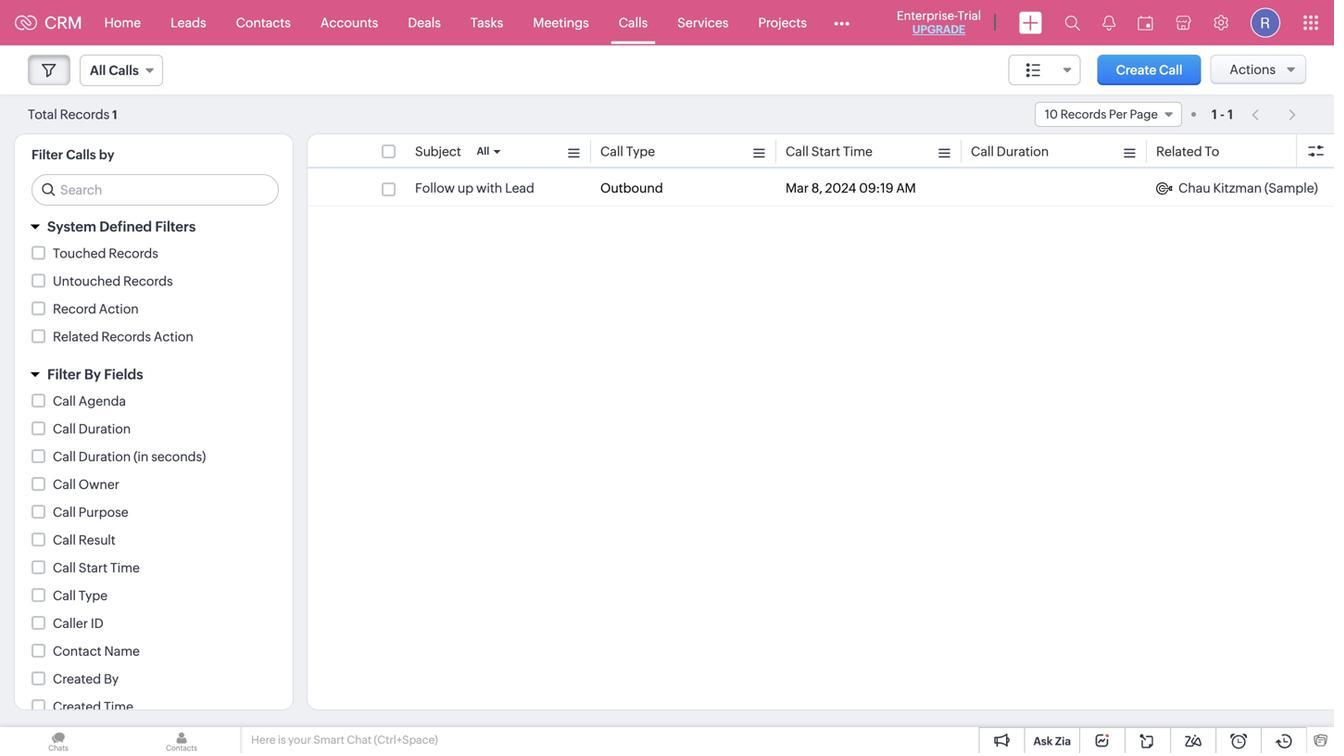 Task type: describe. For each thing, give the bounding box(es) containing it.
by
[[99, 147, 114, 162]]

logo image
[[15, 15, 37, 30]]

size image
[[1027, 62, 1042, 79]]

accounts link
[[306, 0, 393, 45]]

0 vertical spatial call start time
[[786, 144, 873, 159]]

profile image
[[1252, 8, 1281, 38]]

by for filter
[[84, 367, 101, 383]]

record action
[[53, 302, 139, 317]]

1 vertical spatial call type
[[53, 589, 108, 604]]

smart
[[314, 734, 345, 747]]

Search text field
[[32, 175, 278, 205]]

actions
[[1231, 62, 1277, 77]]

services link
[[663, 0, 744, 45]]

id
[[91, 616, 104, 631]]

chat
[[347, 734, 372, 747]]

1 horizontal spatial 1
[[1212, 107, 1218, 122]]

tasks
[[471, 15, 504, 30]]

leads
[[171, 15, 206, 30]]

contacts image
[[123, 728, 240, 754]]

per
[[1110, 108, 1128, 121]]

system defined filters
[[47, 219, 196, 235]]

0 horizontal spatial call start time
[[53, 561, 140, 576]]

profile element
[[1240, 0, 1292, 45]]

calls for filter calls by
[[66, 147, 96, 162]]

records for 10
[[1061, 108, 1107, 121]]

defined
[[99, 219, 152, 235]]

(in
[[134, 450, 149, 464]]

all for all
[[477, 146, 490, 157]]

(ctrl+space)
[[374, 734, 438, 747]]

mar 8, 2024 09:19 am
[[786, 181, 917, 196]]

crm link
[[15, 13, 82, 32]]

1 - 1
[[1212, 107, 1234, 122]]

here
[[251, 734, 276, 747]]

call duration (in seconds)
[[53, 450, 206, 464]]

search image
[[1065, 15, 1081, 31]]

search element
[[1054, 0, 1092, 45]]

records for total
[[60, 107, 110, 122]]

filters
[[155, 219, 196, 235]]

follow up with lead
[[415, 181, 535, 196]]

signals image
[[1103, 15, 1116, 31]]

related to
[[1157, 144, 1220, 159]]

trial
[[958, 9, 982, 23]]

calendar image
[[1138, 15, 1154, 30]]

create call button
[[1098, 55, 1202, 85]]

All Calls field
[[80, 55, 163, 86]]

here is your smart chat (ctrl+space)
[[251, 734, 438, 747]]

all for all calls
[[90, 63, 106, 78]]

created for created by
[[53, 672, 101, 687]]

by for created
[[104, 672, 119, 687]]

0 horizontal spatial type
[[79, 589, 108, 604]]

system
[[47, 219, 96, 235]]

page
[[1131, 108, 1159, 121]]

chau kitzman (sample) link
[[1157, 179, 1319, 197]]

untouched records
[[53, 274, 173, 289]]

1 horizontal spatial start
[[812, 144, 841, 159]]

meetings link
[[518, 0, 604, 45]]

ask zia
[[1034, 736, 1072, 748]]

to
[[1206, 144, 1220, 159]]

contacts
[[236, 15, 291, 30]]

created time
[[53, 700, 134, 715]]

zia
[[1056, 736, 1072, 748]]

call result
[[53, 533, 116, 548]]

call inside button
[[1160, 63, 1183, 77]]

home
[[104, 15, 141, 30]]

caller id
[[53, 616, 104, 631]]

follow up with lead link
[[415, 179, 535, 197]]

signals element
[[1092, 0, 1127, 45]]

1 for 1 - 1
[[1228, 107, 1234, 122]]

1 horizontal spatial type
[[626, 144, 656, 159]]

contact
[[53, 644, 102, 659]]

your
[[288, 734, 311, 747]]

is
[[278, 734, 286, 747]]

projects link
[[744, 0, 822, 45]]

-
[[1221, 107, 1226, 122]]

0 vertical spatial calls
[[619, 15, 648, 30]]

all calls
[[90, 63, 139, 78]]

(sample)
[[1265, 181, 1319, 196]]

2 vertical spatial time
[[104, 700, 134, 715]]

chau kitzman (sample)
[[1179, 181, 1319, 196]]

leads link
[[156, 0, 221, 45]]

ask
[[1034, 736, 1053, 748]]



Task type: locate. For each thing, give the bounding box(es) containing it.
seconds)
[[151, 450, 206, 464]]

1 vertical spatial created
[[53, 700, 101, 715]]

filter inside filter by fields dropdown button
[[47, 367, 81, 383]]

crm
[[44, 13, 82, 32]]

touched records
[[53, 246, 158, 261]]

created down created by
[[53, 700, 101, 715]]

deals link
[[393, 0, 456, 45]]

by inside dropdown button
[[84, 367, 101, 383]]

lead
[[505, 181, 535, 196]]

call type
[[601, 144, 656, 159], [53, 589, 108, 604]]

call start time up the 2024
[[786, 144, 873, 159]]

filter
[[32, 147, 63, 162], [47, 367, 81, 383]]

2 vertical spatial calls
[[66, 147, 96, 162]]

create menu image
[[1020, 12, 1043, 34]]

1 horizontal spatial call start time
[[786, 144, 873, 159]]

name
[[104, 644, 140, 659]]

0 vertical spatial related
[[1157, 144, 1203, 159]]

1 horizontal spatial call type
[[601, 144, 656, 159]]

1 vertical spatial filter
[[47, 367, 81, 383]]

accounts
[[321, 15, 379, 30]]

0 vertical spatial action
[[99, 302, 139, 317]]

type up outbound
[[626, 144, 656, 159]]

create menu element
[[1009, 0, 1054, 45]]

call type up caller id
[[53, 589, 108, 604]]

follow
[[415, 181, 455, 196]]

1 horizontal spatial all
[[477, 146, 490, 157]]

call owner
[[53, 477, 120, 492]]

1 horizontal spatial call duration
[[972, 144, 1050, 159]]

up
[[458, 181, 474, 196]]

all
[[90, 63, 106, 78], [477, 146, 490, 157]]

1 created from the top
[[53, 672, 101, 687]]

filter down total
[[32, 147, 63, 162]]

10 Records Per Page field
[[1035, 102, 1183, 127]]

1 vertical spatial start
[[79, 561, 108, 576]]

calls left by
[[66, 147, 96, 162]]

1 right -
[[1228, 107, 1234, 122]]

time
[[844, 144, 873, 159], [110, 561, 140, 576], [104, 700, 134, 715]]

record
[[53, 302, 96, 317]]

1 left -
[[1212, 107, 1218, 122]]

0 vertical spatial call type
[[601, 144, 656, 159]]

2 horizontal spatial 1
[[1228, 107, 1234, 122]]

all inside all calls field
[[90, 63, 106, 78]]

calls left services link on the top of page
[[619, 15, 648, 30]]

all up total records 1
[[90, 63, 106, 78]]

1 vertical spatial call start time
[[53, 561, 140, 576]]

chats image
[[0, 728, 117, 754]]

purpose
[[79, 505, 129, 520]]

1 vertical spatial duration
[[79, 422, 131, 437]]

1 horizontal spatial calls
[[109, 63, 139, 78]]

navigation
[[1243, 101, 1307, 128]]

0 horizontal spatial by
[[84, 367, 101, 383]]

total records 1
[[28, 107, 117, 122]]

create
[[1117, 63, 1157, 77]]

records inside field
[[1061, 108, 1107, 121]]

mar
[[786, 181, 809, 196]]

records up fields
[[101, 330, 151, 344]]

call duration down "call agenda"
[[53, 422, 131, 437]]

by up "call agenda"
[[84, 367, 101, 383]]

action up "related records action"
[[99, 302, 139, 317]]

action up filter by fields dropdown button
[[154, 330, 194, 344]]

0 vertical spatial start
[[812, 144, 841, 159]]

0 horizontal spatial calls
[[66, 147, 96, 162]]

touched
[[53, 246, 106, 261]]

with
[[476, 181, 503, 196]]

home link
[[90, 0, 156, 45]]

2024
[[826, 181, 857, 196]]

owner
[[79, 477, 120, 492]]

tasks link
[[456, 0, 518, 45]]

10 records per page
[[1046, 108, 1159, 121]]

0 horizontal spatial related
[[53, 330, 99, 344]]

create call
[[1117, 63, 1183, 77]]

call start time down result at bottom left
[[53, 561, 140, 576]]

by
[[84, 367, 101, 383], [104, 672, 119, 687]]

1 vertical spatial all
[[477, 146, 490, 157]]

records for related
[[101, 330, 151, 344]]

created by
[[53, 672, 119, 687]]

1 vertical spatial action
[[154, 330, 194, 344]]

filter by fields
[[47, 367, 143, 383]]

duration down agenda
[[79, 422, 131, 437]]

calls down home link
[[109, 63, 139, 78]]

related down record
[[53, 330, 99, 344]]

calls link
[[604, 0, 663, 45]]

all up with
[[477, 146, 490, 157]]

upgrade
[[913, 23, 966, 36]]

0 vertical spatial created
[[53, 672, 101, 687]]

related for related records action
[[53, 330, 99, 344]]

fields
[[104, 367, 143, 383]]

time down created by
[[104, 700, 134, 715]]

filter calls by
[[32, 147, 114, 162]]

filter by fields button
[[15, 358, 293, 391]]

system defined filters button
[[15, 210, 293, 243]]

time up mar 8, 2024 09:19 am
[[844, 144, 873, 159]]

09:19
[[860, 181, 894, 196]]

records down touched records
[[123, 274, 173, 289]]

records up the filter calls by
[[60, 107, 110, 122]]

projects
[[759, 15, 808, 30]]

duration up the owner
[[79, 450, 131, 464]]

am
[[897, 181, 917, 196]]

0 horizontal spatial start
[[79, 561, 108, 576]]

caller
[[53, 616, 88, 631]]

0 vertical spatial type
[[626, 144, 656, 159]]

by down name
[[104, 672, 119, 687]]

records right 10
[[1061, 108, 1107, 121]]

0 vertical spatial time
[[844, 144, 873, 159]]

0 horizontal spatial call type
[[53, 589, 108, 604]]

filter for filter calls by
[[32, 147, 63, 162]]

1 inside total records 1
[[112, 108, 117, 122]]

created for created time
[[53, 700, 101, 715]]

10
[[1046, 108, 1059, 121]]

contacts link
[[221, 0, 306, 45]]

call start time
[[786, 144, 873, 159], [53, 561, 140, 576]]

calls
[[619, 15, 648, 30], [109, 63, 139, 78], [66, 147, 96, 162]]

time down result at bottom left
[[110, 561, 140, 576]]

agenda
[[79, 394, 126, 409]]

kitzman
[[1214, 181, 1263, 196]]

created down "contact"
[[53, 672, 101, 687]]

2 horizontal spatial calls
[[619, 15, 648, 30]]

related
[[1157, 144, 1203, 159], [53, 330, 99, 344]]

deals
[[408, 15, 441, 30]]

1 vertical spatial by
[[104, 672, 119, 687]]

2 vertical spatial duration
[[79, 450, 131, 464]]

enterprise-
[[897, 9, 958, 23]]

0 horizontal spatial all
[[90, 63, 106, 78]]

1 vertical spatial related
[[53, 330, 99, 344]]

call duration
[[972, 144, 1050, 159], [53, 422, 131, 437]]

records down defined
[[109, 246, 158, 261]]

0 vertical spatial duration
[[997, 144, 1050, 159]]

meetings
[[533, 15, 589, 30]]

start up 8,
[[812, 144, 841, 159]]

total
[[28, 107, 57, 122]]

call type up outbound
[[601, 144, 656, 159]]

8,
[[812, 181, 823, 196]]

1 horizontal spatial related
[[1157, 144, 1203, 159]]

0 horizontal spatial action
[[99, 302, 139, 317]]

1 up by
[[112, 108, 117, 122]]

related for related to
[[1157, 144, 1203, 159]]

services
[[678, 15, 729, 30]]

chau
[[1179, 181, 1211, 196]]

enterprise-trial upgrade
[[897, 9, 982, 36]]

calls inside field
[[109, 63, 139, 78]]

start down result at bottom left
[[79, 561, 108, 576]]

call
[[1160, 63, 1183, 77], [601, 144, 624, 159], [786, 144, 809, 159], [972, 144, 995, 159], [53, 394, 76, 409], [53, 422, 76, 437], [53, 450, 76, 464], [53, 477, 76, 492], [53, 505, 76, 520], [53, 533, 76, 548], [53, 561, 76, 576], [53, 589, 76, 604]]

result
[[79, 533, 116, 548]]

1 vertical spatial type
[[79, 589, 108, 604]]

records for touched
[[109, 246, 158, 261]]

related left to at the right top of the page
[[1157, 144, 1203, 159]]

type up id
[[79, 589, 108, 604]]

1 vertical spatial call duration
[[53, 422, 131, 437]]

related records action
[[53, 330, 194, 344]]

1 for total records 1
[[112, 108, 117, 122]]

call agenda
[[53, 394, 126, 409]]

0 vertical spatial by
[[84, 367, 101, 383]]

1 vertical spatial time
[[110, 561, 140, 576]]

call duration down 10
[[972, 144, 1050, 159]]

duration
[[997, 144, 1050, 159], [79, 422, 131, 437], [79, 450, 131, 464]]

call purpose
[[53, 505, 129, 520]]

0 vertical spatial filter
[[32, 147, 63, 162]]

0 vertical spatial all
[[90, 63, 106, 78]]

contact name
[[53, 644, 140, 659]]

outbound
[[601, 181, 664, 196]]

None field
[[1009, 55, 1082, 85]]

untouched
[[53, 274, 121, 289]]

0 horizontal spatial call duration
[[53, 422, 131, 437]]

filter for filter by fields
[[47, 367, 81, 383]]

filter up "call agenda"
[[47, 367, 81, 383]]

subject
[[415, 144, 461, 159]]

0 horizontal spatial 1
[[112, 108, 117, 122]]

1 horizontal spatial action
[[154, 330, 194, 344]]

2 created from the top
[[53, 700, 101, 715]]

0 vertical spatial call duration
[[972, 144, 1050, 159]]

Other Modules field
[[822, 8, 862, 38]]

calls for all calls
[[109, 63, 139, 78]]

duration down 10
[[997, 144, 1050, 159]]

1 horizontal spatial by
[[104, 672, 119, 687]]

1 vertical spatial calls
[[109, 63, 139, 78]]

records for untouched
[[123, 274, 173, 289]]



Task type: vqa. For each thing, say whether or not it's contained in the screenshot.
IN
no



